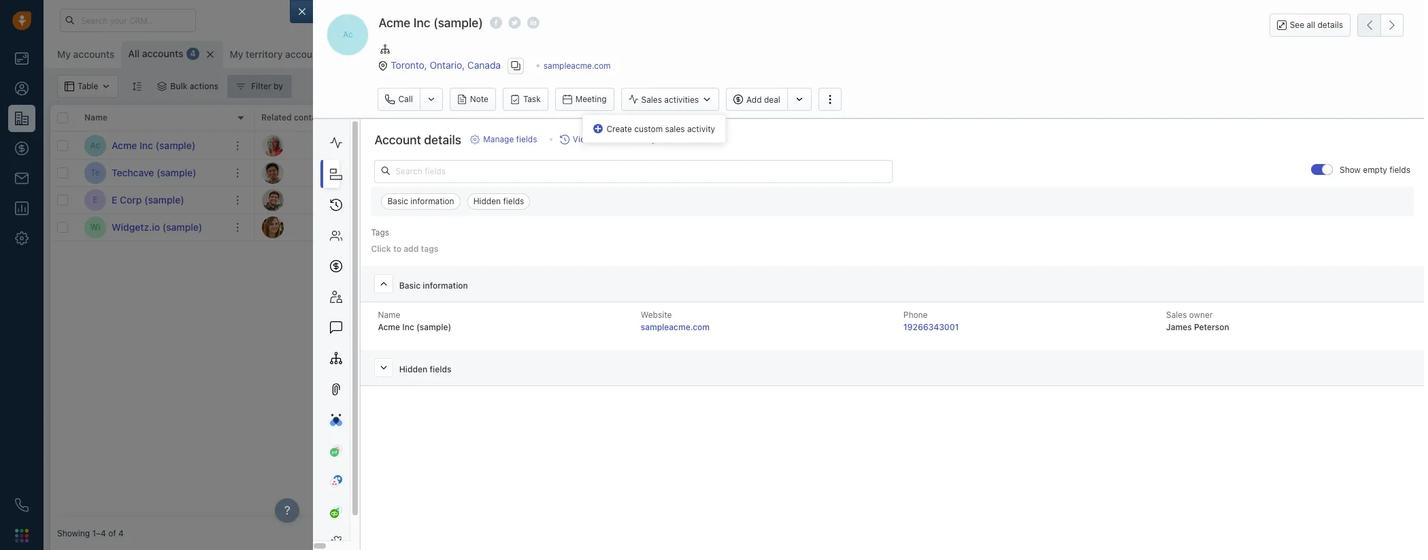 Task type: vqa. For each thing, say whether or not it's contained in the screenshot.
'deals'
yes



Task type: locate. For each thing, give the bounding box(es) containing it.
sales for sales owner
[[568, 113, 589, 123]]

0 horizontal spatial peterson
[[611, 140, 646, 150]]

details right all
[[1318, 20, 1344, 30]]

0 vertical spatial information
[[411, 196, 455, 206]]

$ 0
[[466, 193, 482, 206]]

wi
[[90, 222, 100, 232]]

container_wx8msf4aqz5i3rn1 image inside "filter by" button
[[236, 82, 246, 91]]

basic information down sampletechcave.com link
[[388, 196, 455, 206]]

website inside website sampleacme.com
[[641, 309, 672, 320]]

1 horizontal spatial ac
[[343, 30, 353, 40]]

my territory accounts button
[[223, 41, 332, 68], [230, 48, 327, 60]]

0 horizontal spatial james
[[584, 140, 609, 150]]

1 vertical spatial inc
[[140, 139, 153, 151]]

details left $ 100
[[424, 133, 462, 147]]

fields
[[516, 134, 537, 145], [1390, 165, 1411, 175], [503, 196, 524, 206], [430, 364, 452, 374]]

filter by button
[[227, 75, 292, 98]]

0 horizontal spatial name
[[84, 113, 108, 123]]

+ down sales
[[670, 140, 675, 150]]

basic up name acme inc (sample)
[[399, 280, 421, 290]]

cell for $ 3,200
[[969, 159, 1191, 186]]

owner
[[592, 113, 616, 123], [1190, 309, 1213, 320]]

name inside name acme inc (sample)
[[378, 309, 401, 320]]

0 horizontal spatial 4
[[118, 529, 124, 539]]

showing
[[57, 529, 90, 539]]

1 horizontal spatial sampleacme.com
[[544, 60, 611, 70]]

0 horizontal spatial phone
[[874, 113, 899, 123]]

add
[[402, 195, 417, 205], [404, 243, 419, 254]]

+
[[670, 140, 675, 150], [364, 195, 369, 205]]

+ for + click to add
[[364, 195, 369, 205]]

2 $ from the top
[[466, 166, 472, 178]]

e
[[112, 194, 117, 205], [93, 195, 98, 205]]

phone for phone
[[874, 113, 899, 123]]

(sample) inside name acme inc (sample)
[[417, 322, 452, 332]]

2 vertical spatial sales
[[1167, 309, 1188, 320]]

1 vertical spatial add
[[404, 243, 419, 254]]

all
[[1307, 20, 1316, 30]]

⌘ o
[[404, 49, 420, 60]]

0 vertical spatial +
[[670, 140, 675, 150]]

my territory accounts
[[230, 48, 327, 60]]

view field edit history
[[573, 134, 656, 145]]

1 vertical spatial peterson
[[1195, 322, 1230, 332]]

1 vertical spatial add
[[677, 140, 693, 150]]

accounts right territory
[[285, 48, 327, 60]]

1 horizontal spatial e
[[112, 194, 117, 205]]

0 vertical spatial phone
[[874, 113, 899, 123]]

want
[[1316, 365, 1341, 377]]

4 up bulk actions
[[190, 49, 196, 59]]

1 horizontal spatial sampleacme.com link
[[544, 60, 611, 70]]

1 horizontal spatial james
[[1167, 322, 1193, 332]]

0 vertical spatial owner
[[592, 113, 616, 123]]

1 vertical spatial james
[[1167, 322, 1193, 332]]

bulk
[[170, 81, 188, 91]]

3 $ from the top
[[466, 193, 472, 206]]

add for tags click to add tags
[[404, 243, 419, 254]]

ac up 3 more... button
[[343, 30, 353, 40]]

2 horizontal spatial sampleacme.com
[[641, 322, 710, 332]]

task button
[[503, 88, 548, 111]]

(sample)
[[434, 16, 483, 30], [156, 139, 196, 151], [157, 166, 196, 178], [144, 194, 184, 205], [163, 221, 202, 232], [417, 322, 452, 332]]

acme
[[379, 16, 411, 30], [112, 139, 137, 151], [378, 322, 400, 332]]

fields down name acme inc (sample)
[[430, 364, 452, 374]]

1 vertical spatial name
[[378, 309, 401, 320]]

add down sampletechcave.com link
[[402, 195, 417, 205]]

next activity
[[670, 113, 720, 123]]

1 vertical spatial tags
[[421, 243, 439, 254]]

press space to select this row. row containing $ 0
[[255, 187, 1191, 214]]

container_wx8msf4aqz5i3rn1 image for james peterson
[[571, 141, 581, 150]]

0 vertical spatial name
[[84, 113, 108, 123]]

0 vertical spatial add
[[747, 94, 762, 105]]

1 vertical spatial ac
[[90, 140, 100, 150]]

0 horizontal spatial hidden
[[399, 364, 428, 374]]

1 vertical spatial sales
[[568, 113, 589, 123]]

e up wi
[[93, 195, 98, 205]]

dialog
[[290, 0, 1425, 550]]

phone
[[874, 113, 899, 123], [904, 309, 928, 320]]

owner inside sales owner james peterson
[[1190, 309, 1213, 320]]

2 vertical spatial acme
[[378, 322, 400, 332]]

add inside add filters to narrow down the accounts you want to see.
[[1235, 353, 1256, 365]]

down
[[1341, 353, 1369, 365]]

1 horizontal spatial 4
[[190, 49, 196, 59]]

1 vertical spatial phone
[[904, 309, 928, 320]]

information down sampletechcave.com link
[[411, 196, 455, 206]]

cell
[[765, 132, 867, 159], [969, 132, 1191, 159], [969, 159, 1191, 186], [969, 187, 1191, 213], [969, 214, 1191, 240]]

phone up 19266520001
[[874, 113, 899, 123]]

1 horizontal spatial acme inc (sample)
[[379, 16, 483, 30]]

grid
[[50, 103, 1191, 517]]

sales inside sales owner james peterson
[[1167, 309, 1188, 320]]

0 horizontal spatial +
[[364, 195, 369, 205]]

task
[[695, 140, 711, 150]]

ac inside row group
[[90, 140, 100, 150]]

all accounts 4
[[128, 48, 196, 59]]

0 horizontal spatial sampleacme.com
[[364, 140, 431, 150]]

hidden
[[474, 196, 501, 206], [399, 364, 428, 374]]

press space to select this row. row containing $ 3,200
[[255, 159, 1191, 187]]

container_wx8msf4aqz5i3rn1 image
[[157, 82, 167, 91]]

open deals amount
[[466, 113, 543, 123]]

fields right empty
[[1390, 165, 1411, 175]]

container_wx8msf4aqz5i3rn1 image left field
[[571, 141, 581, 150]]

inc inside name acme inc (sample)
[[403, 322, 414, 332]]

ac up te
[[90, 140, 100, 150]]

phone up '19266343001'
[[904, 309, 928, 320]]

0 vertical spatial j image
[[262, 189, 284, 211]]

add inside tags click to add tags
[[404, 243, 419, 254]]

filters
[[1258, 353, 1287, 365]]

0 vertical spatial container_wx8msf4aqz5i3rn1 image
[[236, 82, 246, 91]]

o
[[414, 49, 420, 60]]

add down + click to add
[[404, 243, 419, 254]]

1 horizontal spatial my
[[230, 48, 243, 60]]

phone 19266343001
[[904, 309, 959, 332]]

0 horizontal spatial owner
[[592, 113, 616, 123]]

0 vertical spatial acme inc (sample)
[[379, 16, 483, 30]]

accounts left all
[[73, 48, 115, 60]]

0 horizontal spatial hidden fields
[[399, 364, 452, 374]]

hidden down name acme inc (sample)
[[399, 364, 428, 374]]

click inside tags click to add tags
[[371, 243, 391, 254]]

name for name
[[84, 113, 108, 123]]

james inside sales owner james peterson
[[1167, 322, 1193, 332]]

information
[[411, 196, 455, 206], [423, 280, 468, 290]]

0 horizontal spatial ac
[[90, 140, 100, 150]]

2 horizontal spatial sales
[[1167, 309, 1188, 320]]

1 horizontal spatial details
[[1318, 20, 1344, 30]]

hidden fields down 3,200
[[474, 196, 524, 206]]

1 row group from the left
[[50, 132, 255, 241]]

accounts left you
[[1246, 365, 1292, 377]]

add left task
[[677, 140, 693, 150]]

click
[[371, 195, 390, 205], [371, 243, 391, 254]]

1 $ from the top
[[466, 139, 472, 151]]

name inside row
[[84, 113, 108, 123]]

basic down sampletechcave.com link
[[388, 196, 408, 206]]

1 vertical spatial activity
[[688, 124, 716, 134]]

0 vertical spatial tags
[[371, 227, 389, 237]]

hidden down $ 3,200
[[474, 196, 501, 206]]

name row
[[50, 105, 255, 132]]

1 vertical spatial container_wx8msf4aqz5i3rn1 image
[[571, 141, 581, 150]]

4
[[190, 49, 196, 59], [118, 529, 124, 539]]

4 right of
[[118, 529, 124, 539]]

3
[[354, 49, 360, 59]]

more...
[[362, 49, 390, 59]]

phone inside phone 19266343001
[[904, 309, 928, 320]]

website
[[364, 113, 396, 123], [641, 309, 672, 320]]

e inside e corp (sample) link
[[112, 194, 117, 205]]

add left filters
[[1235, 353, 1256, 365]]

0 horizontal spatial e
[[93, 195, 98, 205]]

history
[[630, 134, 656, 145]]

1 vertical spatial website
[[641, 309, 672, 320]]

to inside grid
[[392, 195, 400, 205]]

1 vertical spatial acme
[[112, 139, 137, 151]]

1 horizontal spatial add
[[747, 94, 762, 105]]

0 vertical spatial 4
[[190, 49, 196, 59]]

activity down next activity
[[688, 124, 716, 134]]

inc
[[414, 16, 431, 30], [140, 139, 153, 151], [403, 322, 414, 332]]

$ for $ 100
[[466, 139, 472, 151]]

0 vertical spatial hidden
[[474, 196, 501, 206]]

2 vertical spatial inc
[[403, 322, 414, 332]]

2 vertical spatial sampleacme.com
[[641, 322, 710, 332]]

0 vertical spatial ac
[[343, 30, 353, 40]]

accounts inside add filters to narrow down the accounts you want to see.
[[1246, 365, 1292, 377]]

peterson inside grid
[[611, 140, 646, 150]]

0 vertical spatial activity
[[691, 113, 720, 123]]

1 vertical spatial owner
[[1190, 309, 1213, 320]]

send email image
[[1290, 15, 1300, 26]]

activity
[[691, 113, 720, 123], [688, 124, 716, 134]]

techcave
[[112, 166, 154, 178]]

1 vertical spatial +
[[364, 195, 369, 205]]

1 j image from the top
[[262, 189, 284, 211]]

0 vertical spatial peterson
[[611, 140, 646, 150]]

2 vertical spatial sampleacme.com link
[[641, 322, 710, 332]]

phone image
[[15, 498, 29, 512]]

2 vertical spatial add
[[1235, 353, 1256, 365]]

linkedin circled image
[[527, 16, 540, 30]]

basic information
[[388, 196, 455, 206], [399, 280, 468, 290]]

to inside tags click to add tags
[[393, 243, 402, 254]]

0 vertical spatial details
[[1318, 20, 1344, 30]]

sales for sales activities
[[642, 94, 662, 105]]

fields down the amount
[[516, 134, 537, 145]]

0 vertical spatial $
[[466, 139, 472, 151]]

information up name acme inc (sample)
[[423, 280, 468, 290]]

click for tags
[[371, 243, 391, 254]]

add for add filters to narrow down the accounts you want to see.
[[1235, 353, 1256, 365]]

add inside button
[[747, 94, 762, 105]]

1 vertical spatial click
[[371, 243, 391, 254]]

0
[[475, 193, 482, 206]]

to down sampletechcave.com link
[[392, 195, 400, 205]]

2 row group from the left
[[255, 132, 1191, 241]]

(sample) inside "link"
[[156, 139, 196, 151]]

next
[[670, 113, 689, 123]]

$ left 0
[[466, 193, 472, 206]]

0 vertical spatial sales
[[642, 94, 662, 105]]

1 horizontal spatial container_wx8msf4aqz5i3rn1 image
[[571, 141, 581, 150]]

name
[[84, 113, 108, 123], [378, 309, 401, 320]]

⌘
[[404, 49, 411, 60]]

sales activities button
[[621, 88, 720, 111]]

1 vertical spatial sampleacme.com link
[[364, 140, 431, 150]]

ac inside button
[[343, 30, 353, 40]]

acme inc (sample) up "o"
[[379, 16, 483, 30]]

2 horizontal spatial add
[[1235, 353, 1256, 365]]

0 vertical spatial website
[[364, 113, 396, 123]]

click up widgetz.io
[[371, 195, 390, 205]]

1 vertical spatial acme inc (sample)
[[112, 139, 196, 151]]

0 horizontal spatial add
[[677, 140, 693, 150]]

details
[[1318, 20, 1344, 30], [424, 133, 462, 147]]

1 horizontal spatial phone
[[904, 309, 928, 320]]

techcave (sample) link
[[112, 166, 196, 179]]

0 horizontal spatial acme inc (sample)
[[112, 139, 196, 151]]

press space to select this row. row
[[50, 132, 255, 159], [255, 132, 1191, 159], [50, 159, 255, 187], [255, 159, 1191, 187], [50, 187, 255, 214], [255, 187, 1191, 214], [50, 214, 255, 241], [255, 214, 1191, 241]]

press space to select this row. row containing e corp (sample)
[[50, 187, 255, 214]]

0 vertical spatial james
[[584, 140, 609, 150]]

0 vertical spatial add
[[402, 195, 417, 205]]

deals
[[489, 113, 511, 123]]

container_wx8msf4aqz5i3rn1 image
[[236, 82, 246, 91], [571, 141, 581, 150]]

1 vertical spatial sampleacme.com
[[364, 140, 431, 150]]

to
[[392, 195, 400, 205], [393, 243, 402, 254], [1290, 353, 1300, 365], [1343, 365, 1353, 377]]

phone inside grid
[[874, 113, 899, 123]]

acme inc (sample) down name row
[[112, 139, 196, 151]]

$ left 100
[[466, 139, 472, 151]]

1 horizontal spatial peterson
[[1195, 322, 1230, 332]]

hidden fields
[[474, 196, 524, 206], [399, 364, 452, 374]]

add inside row group
[[677, 140, 693, 150]]

j image
[[262, 189, 284, 211], [262, 216, 284, 238]]

basic
[[388, 196, 408, 206], [399, 280, 421, 290]]

sales inside button
[[642, 94, 662, 105]]

my accounts button
[[50, 41, 121, 68], [57, 48, 115, 60]]

to right filters
[[1290, 353, 1300, 365]]

to down widgetz.io
[[393, 243, 402, 254]]

show
[[1340, 165, 1361, 175]]

e for e
[[93, 195, 98, 205]]

+ up widgetz.io
[[364, 195, 369, 205]]

container_wx8msf4aqz5i3rn1 image left filter
[[236, 82, 246, 91]]

add left the deal
[[747, 94, 762, 105]]

1 horizontal spatial hidden fields
[[474, 196, 524, 206]]

$ left 3,200
[[466, 166, 472, 178]]

my for my territory accounts
[[230, 48, 243, 60]]

1 horizontal spatial tags
[[421, 243, 439, 254]]

2 vertical spatial $
[[466, 193, 472, 206]]

row group containing acme inc (sample)
[[50, 132, 255, 241]]

sampleacme.com
[[544, 60, 611, 70], [364, 140, 431, 150], [641, 322, 710, 332]]

0 horizontal spatial sales
[[568, 113, 589, 123]]

1 my from the left
[[57, 48, 71, 60]]

2 horizontal spatial sampleacme.com link
[[641, 322, 710, 332]]

$
[[466, 139, 472, 151], [466, 166, 472, 178], [466, 193, 472, 206]]

click down widgetz.io link at the left top of page
[[371, 243, 391, 254]]

1 horizontal spatial hidden
[[474, 196, 501, 206]]

0 vertical spatial click
[[371, 195, 390, 205]]

+ for + add task
[[670, 140, 675, 150]]

my for my accounts
[[57, 48, 71, 60]]

james
[[584, 140, 609, 150], [1167, 322, 1193, 332]]

tags
[[371, 227, 389, 237], [421, 243, 439, 254]]

sales activities
[[642, 94, 699, 105]]

activity right next
[[691, 113, 720, 123]]

sampleacme.com for the middle sampleacme.com "link"
[[544, 60, 611, 70]]

row group
[[50, 132, 255, 241], [255, 132, 1191, 241]]

owner inside grid
[[592, 113, 616, 123]]

4 inside all accounts 4
[[190, 49, 196, 59]]

e left corp
[[112, 194, 117, 205]]

hidden fields down name acme inc (sample)
[[399, 364, 452, 374]]

0 horizontal spatial tags
[[371, 227, 389, 237]]

all
[[128, 48, 140, 59]]

basic information up name acme inc (sample)
[[399, 280, 468, 290]]

sampleacme.com inside press space to select this row. row
[[364, 140, 431, 150]]

0 vertical spatial sampleacme.com
[[544, 60, 611, 70]]

1 horizontal spatial owner
[[1190, 309, 1213, 320]]

2 my from the left
[[230, 48, 243, 60]]

0 horizontal spatial my
[[57, 48, 71, 60]]

press space to select this row. row containing $ 100
[[255, 132, 1191, 159]]

1 horizontal spatial name
[[378, 309, 401, 320]]

add deal button
[[726, 88, 788, 111]]

1 horizontal spatial sales
[[642, 94, 662, 105]]

1 horizontal spatial +
[[670, 140, 675, 150]]

$ for $ 3,200
[[466, 166, 472, 178]]

fields right 0
[[503, 196, 524, 206]]

sales
[[665, 124, 685, 134]]

1 vertical spatial $
[[466, 166, 472, 178]]



Task type: describe. For each thing, give the bounding box(es) containing it.
19266343001
[[904, 322, 959, 332]]

phone for phone 19266343001
[[904, 309, 928, 320]]

details inside button
[[1318, 20, 1344, 30]]

grid containing $ 100
[[50, 103, 1191, 517]]

sales owner james peterson
[[1167, 309, 1230, 332]]

show empty fields
[[1340, 165, 1411, 175]]

you
[[1295, 365, 1313, 377]]

view field edit history link
[[560, 134, 656, 146]]

row group containing $ 100
[[255, 132, 1191, 241]]

create custom sales activity
[[607, 124, 716, 134]]

website sampleacme.com
[[641, 309, 710, 332]]

note
[[470, 94, 489, 104]]

3 more... button
[[335, 45, 397, 64]]

press space to select this row. row containing widgetz.io
[[255, 214, 1191, 241]]

acme inc (sample) inside dialog
[[379, 16, 483, 30]]

cell for $ 100
[[969, 132, 1191, 159]]

to for +
[[392, 195, 400, 205]]

s image
[[262, 162, 284, 183]]

acme inside "link"
[[112, 139, 137, 151]]

acme inc (sample) inside row group
[[112, 139, 196, 151]]

inc inside "link"
[[140, 139, 153, 151]]

deal
[[764, 94, 781, 105]]

100
[[475, 139, 494, 151]]

add for add deal
[[747, 94, 762, 105]]

acme inside name acme inc (sample)
[[378, 322, 400, 332]]

manage fields link
[[471, 134, 537, 146]]

widgetz.io (sample)
[[112, 221, 202, 232]]

1 vertical spatial basic
[[399, 280, 421, 290]]

+ click to add
[[364, 195, 417, 205]]

corp
[[120, 194, 142, 205]]

territory
[[246, 48, 283, 60]]

call
[[399, 94, 413, 104]]

canada
[[468, 59, 501, 70]]

add for + click to add
[[402, 195, 417, 205]]

0 vertical spatial acme
[[379, 16, 411, 30]]

manage fields
[[484, 134, 537, 145]]

0 vertical spatial basic
[[388, 196, 408, 206]]

filter
[[251, 81, 271, 91]]

1 vertical spatial basic information
[[399, 280, 468, 290]]

account details
[[375, 133, 462, 147]]

open
[[466, 113, 487, 123]]

toronto, ontario, canada link
[[391, 59, 501, 70]]

see all details
[[1291, 20, 1344, 30]]

techcave (sample)
[[112, 166, 196, 178]]

activity inside grid
[[691, 113, 720, 123]]

0 vertical spatial basic information
[[388, 196, 455, 206]]

all accounts link
[[128, 47, 183, 61]]

bulk actions button
[[149, 75, 227, 98]]

bulk actions
[[170, 81, 219, 91]]

peterson inside sales owner james peterson
[[1195, 322, 1230, 332]]

1 vertical spatial information
[[423, 280, 468, 290]]

press space to select this row. row containing widgetz.io (sample)
[[50, 214, 255, 241]]

owner for sales owner
[[592, 113, 616, 123]]

1 vertical spatial hidden fields
[[399, 364, 452, 374]]

twitter circled image
[[509, 16, 521, 30]]

cell for $ 0
[[969, 187, 1191, 213]]

$ 3,200
[[466, 166, 505, 178]]

my accounts
[[57, 48, 115, 60]]

toronto,
[[391, 59, 427, 70]]

see.
[[1356, 365, 1377, 377]]

the
[[1371, 353, 1388, 365]]

sampleacme.com for sampleacme.com "link" inside grid
[[364, 140, 431, 150]]

field
[[594, 134, 611, 145]]

call button
[[378, 88, 420, 111]]

widgetz.io link
[[364, 222, 403, 232]]

edit
[[613, 134, 628, 145]]

note button
[[450, 88, 496, 111]]

dialog containing acme inc (sample)
[[290, 0, 1425, 550]]

showing 1–4 of 4
[[57, 529, 124, 539]]

james inside grid
[[584, 140, 609, 150]]

narrow
[[1303, 353, 1338, 365]]

sales activities button
[[621, 88, 726, 111]]

contacts
[[294, 113, 329, 123]]

tags
[[772, 113, 791, 123]]

manage
[[484, 134, 514, 145]]

of
[[108, 529, 116, 539]]

amount
[[513, 113, 543, 123]]

empty
[[1364, 165, 1388, 175]]

phone element
[[8, 492, 35, 519]]

press space to select this row. row containing acme inc (sample)
[[50, 132, 255, 159]]

1 vertical spatial details
[[424, 133, 462, 147]]

account
[[375, 133, 421, 147]]

james peterson
[[584, 140, 646, 150]]

to for add
[[1290, 353, 1300, 365]]

by
[[274, 81, 283, 91]]

activities
[[665, 94, 699, 105]]

acme inc (sample) link
[[112, 139, 196, 152]]

website for website
[[364, 113, 396, 123]]

ac button
[[327, 14, 369, 56]]

actions
[[190, 81, 219, 91]]

meeting
[[576, 94, 607, 104]]

19266343001 link
[[904, 322, 959, 332]]

owner for sales owner james peterson
[[1190, 309, 1213, 320]]

0 vertical spatial hidden fields
[[474, 196, 524, 206]]

sales owner
[[568, 113, 616, 123]]

accounts right all
[[142, 48, 183, 59]]

website for website sampleacme.com
[[641, 309, 672, 320]]

widgetz.io
[[364, 222, 403, 232]]

toronto, ontario, canada
[[391, 59, 501, 70]]

name acme inc (sample)
[[378, 309, 452, 332]]

press space to select this row. row containing techcave (sample)
[[50, 159, 255, 187]]

name for name acme inc (sample)
[[378, 309, 401, 320]]

container_wx8msf4aqz5i3rn1 image for filter by
[[236, 82, 246, 91]]

see
[[1291, 20, 1305, 30]]

related
[[261, 113, 292, 123]]

facebook circled image
[[490, 16, 502, 30]]

add deal
[[747, 94, 781, 105]]

freshworks switcher image
[[15, 529, 29, 542]]

Search your CRM... text field
[[60, 9, 196, 32]]

e for e corp (sample)
[[112, 194, 117, 205]]

19266520001 link
[[874, 165, 928, 180]]

Search fields text field
[[375, 160, 893, 183]]

sampleacme.com link inside grid
[[364, 140, 431, 150]]

custom
[[635, 124, 663, 134]]

task
[[523, 94, 541, 104]]

to for tags
[[393, 243, 402, 254]]

2 j image from the top
[[262, 216, 284, 238]]

$ for $ 0
[[466, 193, 472, 206]]

e corp (sample) link
[[112, 193, 184, 207]]

0 vertical spatial inc
[[414, 16, 431, 30]]

3,200
[[475, 166, 505, 178]]

meeting button
[[555, 88, 614, 111]]

$ 100
[[466, 139, 494, 151]]

click for +
[[371, 195, 390, 205]]

1–4
[[92, 529, 106, 539]]

e corp (sample)
[[112, 194, 184, 205]]

related contacts
[[261, 113, 329, 123]]

to left see.
[[1343, 365, 1353, 377]]

widgetz.io (sample) link
[[112, 220, 202, 234]]

l image
[[262, 134, 284, 156]]

1 vertical spatial hidden
[[399, 364, 428, 374]]

te
[[91, 167, 100, 178]]

activity inside dialog
[[688, 124, 716, 134]]

see all details button
[[1270, 14, 1351, 37]]

create
[[607, 124, 632, 134]]

tags click to add tags
[[371, 227, 439, 254]]



